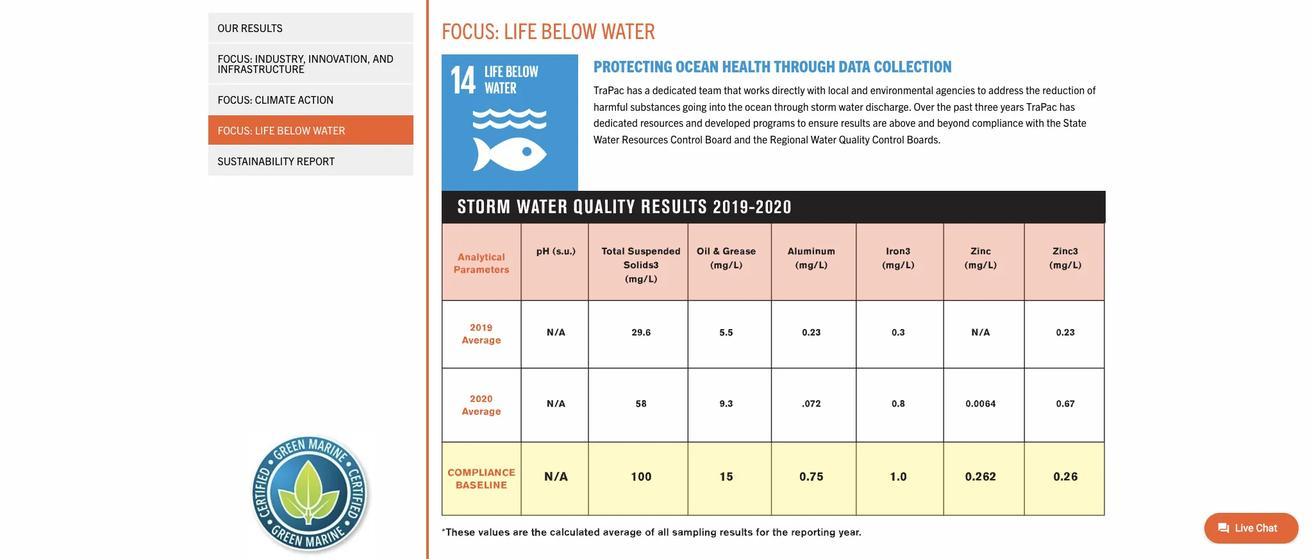 Task type: describe. For each thing, give the bounding box(es) containing it.
climate
[[255, 93, 296, 106]]

1 horizontal spatial below
[[541, 16, 597, 44]]

ensure
[[809, 116, 839, 129]]

into
[[709, 100, 726, 113]]

substances
[[631, 100, 681, 113]]

the up beyond on the right top of page
[[937, 100, 952, 113]]

industry,
[[255, 52, 306, 65]]

report
[[297, 155, 335, 167]]

going
[[683, 100, 707, 113]]

beyond
[[938, 116, 970, 129]]

focus: climate action
[[218, 93, 334, 106]]

focus: for the focus: life below water link
[[218, 124, 253, 137]]

resources
[[641, 116, 684, 129]]

trapac has a dedicated team that works directly with local and environmental agencies to address the reduction of harmful substances going into the ocean through storm water discharge. over the past three years trapac has dedicated resources and developed programs to ensure results are above and beyond compliance with the state water resources control board and the regional water quality control boards.
[[594, 84, 1096, 146]]

focus: industry, innovation, and infrastructure
[[218, 52, 394, 75]]

and down going
[[686, 116, 703, 129]]

1 horizontal spatial water
[[601, 16, 656, 44]]

protecting
[[594, 55, 673, 76]]

health
[[722, 55, 771, 76]]

0 horizontal spatial has
[[627, 84, 643, 96]]

team
[[699, 84, 722, 96]]

focus: life below water link
[[208, 115, 414, 145]]

1 vertical spatial has
[[1060, 100, 1076, 113]]

agencies
[[936, 84, 976, 96]]

reduction
[[1043, 84, 1085, 96]]

over
[[914, 100, 935, 113]]

and down over
[[918, 116, 935, 129]]

state
[[1064, 116, 1087, 129]]

focus: for focus: climate action link
[[218, 93, 253, 106]]

1 vertical spatial to
[[798, 116, 806, 129]]

sustainability report
[[218, 155, 335, 167]]

above
[[890, 116, 916, 129]]

harmful
[[594, 100, 628, 113]]

2 water from the left
[[811, 133, 837, 146]]

the down 'programs'
[[754, 133, 768, 146]]

1 vertical spatial dedicated
[[594, 116, 638, 129]]

past
[[954, 100, 973, 113]]

the right the address
[[1026, 84, 1041, 96]]

1 water from the left
[[594, 133, 620, 146]]

a
[[645, 84, 650, 96]]

focus: climate action link
[[208, 85, 414, 114]]

board
[[705, 133, 732, 146]]

through
[[774, 55, 836, 76]]

1 horizontal spatial life
[[504, 16, 537, 44]]

0 horizontal spatial with
[[808, 84, 826, 96]]

are
[[873, 116, 887, 129]]



Task type: locate. For each thing, give the bounding box(es) containing it.
has down reduction
[[1060, 100, 1076, 113]]

of
[[1088, 84, 1096, 96]]

the
[[1026, 84, 1041, 96], [729, 100, 743, 113], [937, 100, 952, 113], [1047, 116, 1061, 129], [754, 133, 768, 146]]

1 horizontal spatial water
[[811, 133, 837, 146]]

focus: inside focus: industry, innovation, and infrastructure
[[218, 52, 253, 65]]

focus: life below water inside the focus: life below water link
[[218, 124, 346, 137]]

our results
[[218, 21, 283, 34]]

directly
[[772, 84, 805, 96]]

0 vertical spatial with
[[808, 84, 826, 96]]

focus:
[[442, 16, 500, 44], [218, 52, 253, 65], [218, 93, 253, 106], [218, 124, 253, 137]]

innovation,
[[309, 52, 371, 65]]

1 vertical spatial life
[[255, 124, 275, 137]]

focus: inside focus: climate action link
[[218, 93, 253, 106]]

to down through
[[798, 116, 806, 129]]

1 vertical spatial with
[[1026, 116, 1045, 129]]

0 horizontal spatial trapac
[[594, 84, 625, 96]]

0 horizontal spatial to
[[798, 116, 806, 129]]

developed
[[705, 116, 751, 129]]

results
[[241, 21, 283, 34]]

focus: inside the focus: life below water link
[[218, 124, 253, 137]]

0 horizontal spatial life
[[255, 124, 275, 137]]

focus: life below water
[[442, 16, 656, 44], [218, 124, 346, 137]]

dedicated up substances
[[653, 84, 697, 96]]

1 vertical spatial below
[[278, 124, 311, 137]]

1 vertical spatial water
[[313, 124, 346, 137]]

with up storm
[[808, 84, 826, 96]]

control down resources
[[671, 133, 703, 146]]

ocean
[[676, 55, 719, 76]]

1 horizontal spatial has
[[1060, 100, 1076, 113]]

has
[[627, 84, 643, 96], [1060, 100, 1076, 113]]

water
[[601, 16, 656, 44], [313, 124, 346, 137]]

0 vertical spatial below
[[541, 16, 597, 44]]

data
[[839, 55, 871, 76]]

0 vertical spatial to
[[978, 84, 987, 96]]

0 vertical spatial trapac
[[594, 84, 625, 96]]

and up water
[[852, 84, 868, 96]]

to
[[978, 84, 987, 96], [798, 116, 806, 129]]

works
[[744, 84, 770, 96]]

resources
[[622, 133, 668, 146]]

boards.
[[907, 133, 941, 146]]

focus: industry, innovation, and infrastructure link
[[208, 44, 414, 83]]

1 horizontal spatial to
[[978, 84, 987, 96]]

water up protecting on the top
[[601, 16, 656, 44]]

life
[[504, 16, 537, 44], [255, 124, 275, 137]]

0 vertical spatial dedicated
[[653, 84, 697, 96]]

and
[[852, 84, 868, 96], [686, 116, 703, 129], [918, 116, 935, 129], [734, 133, 751, 146]]

1 horizontal spatial dedicated
[[653, 84, 697, 96]]

0 horizontal spatial control
[[671, 133, 703, 146]]

local
[[828, 84, 849, 96]]

collection
[[874, 55, 952, 76]]

1 vertical spatial focus: life below water
[[218, 124, 346, 137]]

with right compliance
[[1026, 116, 1045, 129]]

through
[[775, 100, 809, 113]]

ocean
[[745, 100, 772, 113]]

1 control from the left
[[671, 133, 703, 146]]

with
[[808, 84, 826, 96], [1026, 116, 1045, 129]]

0 horizontal spatial water
[[594, 133, 620, 146]]

quality
[[839, 133, 870, 146]]

programs
[[753, 116, 795, 129]]

2 control from the left
[[873, 133, 905, 146]]

our
[[218, 21, 239, 34]]

dedicated
[[653, 84, 697, 96], [594, 116, 638, 129]]

control down the are
[[873, 133, 905, 146]]

trapac
[[594, 84, 625, 96], [1027, 100, 1058, 113]]

infrastructure
[[218, 62, 305, 75]]

protecting ocean health through data collection
[[594, 55, 952, 76]]

water down action
[[313, 124, 346, 137]]

compliance
[[973, 116, 1024, 129]]

below
[[541, 16, 597, 44], [278, 124, 311, 137]]

discharge.
[[866, 100, 912, 113]]

0 vertical spatial focus: life below water
[[442, 16, 656, 44]]

environmental
[[871, 84, 934, 96]]

the down that
[[729, 100, 743, 113]]

results
[[841, 116, 871, 129]]

control
[[671, 133, 703, 146], [873, 133, 905, 146]]

and down "developed"
[[734, 133, 751, 146]]

0 horizontal spatial focus: life below water
[[218, 124, 346, 137]]

0 horizontal spatial below
[[278, 124, 311, 137]]

0 vertical spatial life
[[504, 16, 537, 44]]

focus: for focus: industry, innovation, and infrastructure "link"
[[218, 52, 253, 65]]

storm
[[811, 100, 837, 113]]

1 horizontal spatial focus: life below water
[[442, 16, 656, 44]]

1 horizontal spatial with
[[1026, 116, 1045, 129]]

water
[[594, 133, 620, 146], [811, 133, 837, 146]]

water down harmful
[[594, 133, 620, 146]]

0 horizontal spatial water
[[313, 124, 346, 137]]

has left the a
[[627, 84, 643, 96]]

1 horizontal spatial trapac
[[1027, 100, 1058, 113]]

the left state
[[1047, 116, 1061, 129]]

sustainability
[[218, 155, 295, 167]]

0 vertical spatial has
[[627, 84, 643, 96]]

1 horizontal spatial control
[[873, 133, 905, 146]]

address
[[989, 84, 1024, 96]]

water
[[839, 100, 864, 113]]

that
[[724, 84, 742, 96]]

three
[[975, 100, 999, 113]]

our results link
[[208, 13, 414, 42]]

action
[[298, 93, 334, 106]]

1 vertical spatial trapac
[[1027, 100, 1058, 113]]

and
[[373, 52, 394, 65]]

dedicated down harmful
[[594, 116, 638, 129]]

0 horizontal spatial dedicated
[[594, 116, 638, 129]]

trapac down reduction
[[1027, 100, 1058, 113]]

to up three
[[978, 84, 987, 96]]

years
[[1001, 100, 1024, 113]]

0 vertical spatial water
[[601, 16, 656, 44]]

sustainability report link
[[208, 146, 414, 176]]

water down ensure
[[811, 133, 837, 146]]

trapac up harmful
[[594, 84, 625, 96]]

regional
[[770, 133, 809, 146]]



Task type: vqa. For each thing, say whether or not it's contained in the screenshot.
'focuses'
no



